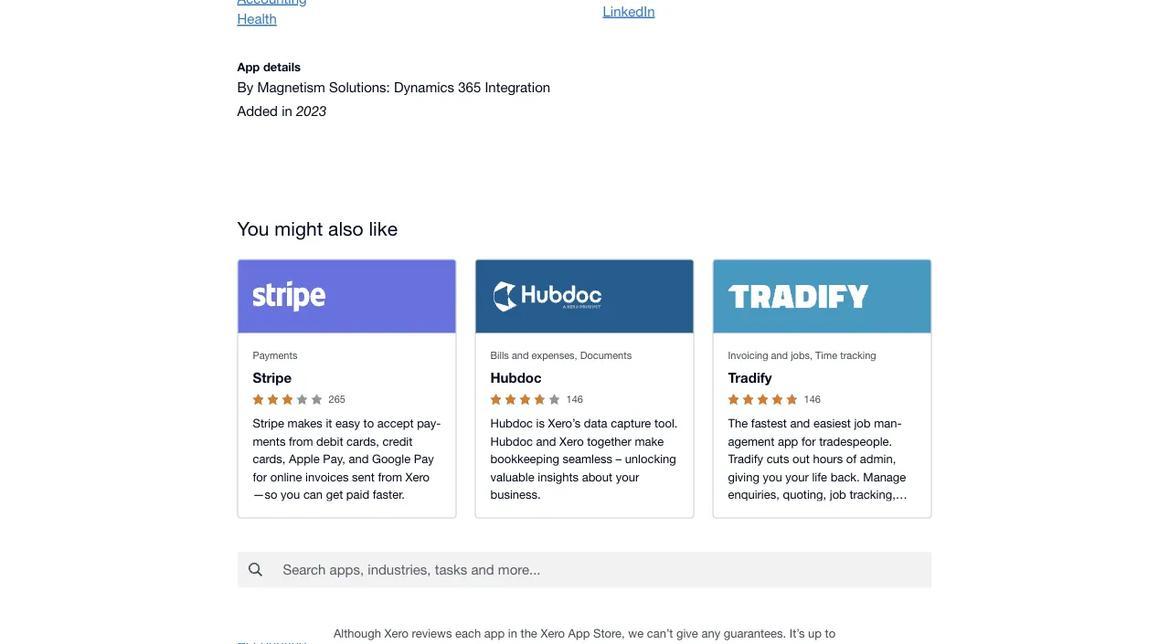 Task type: locate. For each thing, give the bounding box(es) containing it.
you down online
[[281, 488, 300, 503]]

and right bills
[[512, 350, 529, 362]]

and left jobs,
[[772, 350, 789, 362]]

0 vertical spatial you
[[763, 471, 783, 485]]

you might also like
[[237, 218, 398, 240]]

1 vertical spatial app
[[485, 628, 505, 642]]

app left store,
[[569, 628, 590, 642]]

reviews
[[412, 628, 452, 642]]

and inside the invoicing and jobs, time tracking tradify
[[772, 350, 789, 362]]

xero
[[560, 435, 584, 449], [406, 471, 430, 485], [385, 628, 409, 642], [541, 628, 565, 642]]

0 horizontal spatial app
[[485, 628, 505, 642]]

xero's
[[548, 417, 581, 431]]

and down is
[[537, 435, 557, 449]]

1 horizontal spatial of
[[847, 453, 857, 467]]

also
[[328, 218, 364, 240]]

any
[[702, 628, 721, 642]]

in
[[282, 104, 293, 120], [896, 506, 910, 520], [508, 628, 518, 642]]

sent
[[352, 471, 375, 485]]

hubdoc left is
[[491, 417, 533, 431]]

to inside stripe makes it easy to accept pay ments from debit cards, credit cards, apple pay, and google pay for online invoices sent from xero —so you can get paid faster.
[[364, 417, 374, 431]]

the right each
[[521, 628, 538, 642]]

1 vertical spatial stripe
[[253, 417, 284, 431]]

0 vertical spatial the
[[891, 542, 908, 556]]

hubdoc inside bills and expenses, documents hubdoc
[[491, 370, 542, 386]]

in right each
[[508, 628, 518, 642]]

1 horizontal spatial cards,
[[347, 435, 380, 449]]

1 horizontal spatial for
[[802, 435, 816, 449]]

in up the thou
[[896, 506, 910, 520]]

give
[[677, 628, 699, 642]]

and
[[512, 350, 529, 362], [772, 350, 789, 362], [791, 417, 811, 431], [537, 435, 557, 449], [349, 453, 369, 467]]

invoicing
[[729, 350, 769, 362]]

0 horizontal spatial for
[[253, 471, 267, 485]]

1 vertical spatial from
[[378, 471, 402, 485]]

your down out
[[786, 471, 809, 485]]

to right easy
[[364, 417, 374, 431]]

2 vertical spatial in
[[508, 628, 518, 642]]

0 vertical spatial app
[[778, 435, 799, 449]]

to
[[364, 417, 374, 431], [826, 628, 836, 642]]

2 horizontal spatial in
[[896, 506, 910, 520]]

life
[[813, 471, 828, 485]]

pay
[[417, 417, 441, 431]]

tradespeople.
[[820, 435, 893, 449]]

stripe logo image
[[253, 282, 326, 313]]

guarantees.
[[724, 628, 787, 642]]

tool.
[[655, 417, 678, 431]]

0 horizontal spatial from
[[289, 435, 313, 449]]

your inside the fastest and easiest job man agement app for tradespeople. tradify cuts out hours of admin, giving you your life back. manage enquiries, quoting, job tracking, staff management, timesheets, in voicing & more! trusted by thou sands of tradespeople around the world.
[[786, 471, 809, 485]]

credit
[[383, 435, 413, 449]]

265
[[329, 394, 346, 406]]

your inside hubdoc is xero's data capture tool. hubdoc and xero together make bookkeeping seamless – unlocking valuable insights about your business.
[[616, 471, 640, 485]]

xero left store,
[[541, 628, 565, 642]]

2 tradify from the top
[[729, 453, 764, 467]]

0 horizontal spatial app
[[237, 61, 260, 75]]

by
[[237, 79, 254, 95]]

man
[[875, 417, 902, 431]]

0 horizontal spatial your
[[616, 471, 640, 485]]

146 up xero's
[[567, 394, 584, 406]]

app inside although xero reviews each app in the xero app store, we can't give any guarantees. it's up to
[[485, 628, 505, 642]]

you
[[763, 471, 783, 485], [281, 488, 300, 503]]

in left 2023
[[282, 104, 293, 120]]

the inside although xero reviews each app in the xero app store, we can't give any guarantees. it's up to
[[521, 628, 538, 642]]

None search field
[[237, 553, 933, 589]]

1 vertical spatial app
[[569, 628, 590, 642]]

staff
[[729, 506, 752, 520]]

1 stripe from the top
[[253, 370, 292, 386]]

your
[[616, 471, 640, 485], [786, 471, 809, 485]]

1 vertical spatial to
[[826, 628, 836, 642]]

stripe down payments
[[253, 370, 292, 386]]

0 vertical spatial app
[[237, 61, 260, 75]]

bills
[[491, 350, 509, 362]]

0 vertical spatial for
[[802, 435, 816, 449]]

bills and expenses, documents hubdoc
[[491, 350, 632, 386]]

1 horizontal spatial in
[[508, 628, 518, 642]]

146
[[567, 394, 584, 406], [805, 394, 821, 406]]

stripe link
[[253, 370, 292, 386]]

cards, down easy
[[347, 435, 380, 449]]

0 horizontal spatial of
[[764, 542, 774, 556]]

fastest
[[752, 417, 787, 431]]

easiest
[[814, 417, 851, 431]]

1 your from the left
[[616, 471, 640, 485]]

tradespeople
[[777, 542, 847, 556]]

0 vertical spatial cards,
[[347, 435, 380, 449]]

1 horizontal spatial the
[[891, 542, 908, 556]]

1 horizontal spatial you
[[763, 471, 783, 485]]

2 your from the left
[[786, 471, 809, 485]]

app right each
[[485, 628, 505, 642]]

3 hubdoc from the top
[[491, 435, 533, 449]]

app
[[237, 61, 260, 75], [569, 628, 590, 642]]

1 vertical spatial job
[[830, 488, 847, 503]]

for
[[802, 435, 816, 449], [253, 471, 267, 485]]

more!
[[781, 524, 811, 538]]

Search apps, industries, tasks and more... field
[[281, 553, 932, 588]]

0 vertical spatial hubdoc
[[491, 370, 542, 386]]

thou
[[873, 524, 902, 538]]

we
[[629, 628, 644, 642]]

1 146 from the left
[[567, 394, 584, 406]]

xero down xero's
[[560, 435, 584, 449]]

1 vertical spatial cards,
[[253, 453, 286, 467]]

for inside the fastest and easiest job man agement app for tradespeople. tradify cuts out hours of admin, giving you your life back. manage enquiries, quoting, job tracking, staff management, timesheets, in voicing & more! trusted by thou sands of tradespeople around the world.
[[802, 435, 816, 449]]

expenses,
[[532, 350, 578, 362]]

1 horizontal spatial to
[[826, 628, 836, 642]]

2 146 from the left
[[805, 394, 821, 406]]

hubdoc up bookkeeping at the bottom of page
[[491, 435, 533, 449]]

your down –
[[616, 471, 640, 485]]

2 vertical spatial hubdoc
[[491, 435, 533, 449]]

online
[[271, 471, 302, 485]]

1 horizontal spatial 146
[[805, 394, 821, 406]]

2 stripe from the top
[[253, 417, 284, 431]]

world.
[[729, 560, 761, 574]]

1 hubdoc from the top
[[491, 370, 542, 386]]

magnetism
[[257, 79, 326, 95]]

0 vertical spatial tradify
[[729, 370, 773, 386]]

0 horizontal spatial 146
[[567, 394, 584, 406]]

0 horizontal spatial job
[[830, 488, 847, 503]]

1 horizontal spatial app
[[569, 628, 590, 642]]

1 horizontal spatial app
[[778, 435, 799, 449]]

hubdoc down bills
[[491, 370, 542, 386]]

you inside stripe makes it easy to accept pay ments from debit cards, credit cards, apple pay, and google pay for online invoices sent from xero —so you can get paid faster.
[[281, 488, 300, 503]]

to right up at right bottom
[[826, 628, 836, 642]]

cards,
[[347, 435, 380, 449], [253, 453, 286, 467]]

app up cuts
[[778, 435, 799, 449]]

1 vertical spatial tradify
[[729, 453, 764, 467]]

trusted
[[814, 524, 853, 538]]

job down the back.
[[830, 488, 847, 503]]

for up out
[[802, 435, 816, 449]]

of
[[847, 453, 857, 467], [764, 542, 774, 556]]

cuts
[[767, 453, 790, 467]]

enquiries,
[[729, 488, 780, 503]]

health link
[[237, 9, 567, 29]]

tradify down "invoicing"
[[729, 370, 773, 386]]

together
[[587, 435, 632, 449]]

and inside hubdoc is xero's data capture tool. hubdoc and xero together make bookkeeping seamless – unlocking valuable insights about your business.
[[537, 435, 557, 449]]

can't
[[647, 628, 674, 642]]

1 vertical spatial in
[[896, 506, 910, 520]]

and up sent
[[349, 453, 369, 467]]

1 horizontal spatial your
[[786, 471, 809, 485]]

you down cuts
[[763, 471, 783, 485]]

up
[[809, 628, 822, 642]]

stripe inside stripe makes it easy to accept pay ments from debit cards, credit cards, apple pay, and google pay for online invoices sent from xero —so you can get paid faster.
[[253, 417, 284, 431]]

146 up easiest
[[805, 394, 821, 406]]

back.
[[831, 471, 861, 485]]

1 vertical spatial for
[[253, 471, 267, 485]]

1 vertical spatial hubdoc
[[491, 417, 533, 431]]

faster.
[[373, 488, 405, 503]]

xero down pay on the left bottom
[[406, 471, 430, 485]]

and right fastest at the bottom right of the page
[[791, 417, 811, 431]]

job up tradespeople.
[[855, 417, 871, 431]]

0 horizontal spatial in
[[282, 104, 293, 120]]

you
[[237, 218, 269, 240]]

dynamics
[[394, 79, 455, 95]]

pay
[[414, 453, 434, 467]]

0 vertical spatial job
[[855, 417, 871, 431]]

health
[[237, 11, 277, 27]]

1 tradify from the top
[[729, 370, 773, 386]]

for up '—so'
[[253, 471, 267, 485]]

from down google
[[378, 471, 402, 485]]

of down &
[[764, 542, 774, 556]]

business.
[[491, 488, 541, 503]]

1 vertical spatial the
[[521, 628, 538, 642]]

the down the thou
[[891, 542, 908, 556]]

0 horizontal spatial the
[[521, 628, 538, 642]]

0 vertical spatial stripe
[[253, 370, 292, 386]]

0 horizontal spatial to
[[364, 417, 374, 431]]

details
[[263, 61, 301, 75]]

although xero reviews each app in the xero app store, we can't give any guarantees. it's up to
[[334, 628, 836, 645]]

1 vertical spatial you
[[281, 488, 300, 503]]

cards, up online
[[253, 453, 286, 467]]

xero left reviews in the bottom of the page
[[385, 628, 409, 642]]

timesheets,
[[831, 506, 892, 520]]

stripe
[[253, 370, 292, 386], [253, 417, 284, 431]]

0 horizontal spatial you
[[281, 488, 300, 503]]

0 vertical spatial in
[[282, 104, 293, 120]]

each
[[456, 628, 481, 642]]

stripe left the makes
[[253, 417, 284, 431]]

0 vertical spatial to
[[364, 417, 374, 431]]

tradify up giving
[[729, 453, 764, 467]]

from up apple
[[289, 435, 313, 449]]

your for agement
[[786, 471, 809, 485]]

hubdoc logo image
[[491, 282, 605, 313]]

of down tradespeople.
[[847, 453, 857, 467]]

app up by
[[237, 61, 260, 75]]

app
[[778, 435, 799, 449], [485, 628, 505, 642]]

tracking,
[[850, 488, 896, 503]]



Task type: vqa. For each thing, say whether or not it's contained in the screenshot.
top Construction
no



Task type: describe. For each thing, give the bounding box(es) containing it.
0 horizontal spatial cards,
[[253, 453, 286, 467]]

voicing
[[729, 506, 910, 538]]

hubdoc is xero's data capture tool. hubdoc and xero together make bookkeeping seamless – unlocking valuable insights about your business.
[[491, 417, 678, 503]]

invoices
[[306, 471, 349, 485]]

easy
[[336, 417, 360, 431]]

is
[[537, 417, 545, 431]]

linkedin link
[[603, 1, 933, 22]]

by
[[857, 524, 870, 538]]

tradify logo image
[[729, 285, 869, 309]]

bookkeeping
[[491, 453, 560, 467]]

stripe makes it easy to accept pay ments from debit cards, credit cards, apple pay, and google pay for online invoices sent from xero —so you can get paid faster.
[[253, 417, 441, 503]]

ments
[[253, 417, 441, 449]]

1 horizontal spatial from
[[378, 471, 402, 485]]

app inside the app details by magnetism solutions: dynamics 365 integration added in 2023
[[237, 61, 260, 75]]

sands
[[729, 524, 902, 556]]

admin,
[[861, 453, 897, 467]]

get
[[326, 488, 343, 503]]

the fastest and easiest job man agement app for tradespeople. tradify cuts out hours of admin, giving you your life back. manage enquiries, quoting, job tracking, staff management, timesheets, in voicing & more! trusted by thou sands of tradespeople around the world.
[[729, 417, 910, 574]]

seamless
[[563, 453, 613, 467]]

tradify link
[[729, 370, 773, 386]]

2 hubdoc from the top
[[491, 417, 533, 431]]

management,
[[755, 506, 828, 520]]

although
[[334, 628, 381, 642]]

your for hubdoc
[[616, 471, 640, 485]]

in inside the app details by magnetism solutions: dynamics 365 integration added in 2023
[[282, 104, 293, 120]]

unlocking
[[625, 453, 677, 467]]

quoting,
[[783, 488, 827, 503]]

makes
[[288, 417, 323, 431]]

might
[[275, 218, 323, 240]]

insights
[[538, 471, 579, 485]]

stripe inside payments stripe
[[253, 370, 292, 386]]

–
[[616, 453, 622, 467]]

invoicing and jobs, time tracking tradify
[[729, 350, 877, 386]]

like
[[369, 218, 398, 240]]

hubdoc link
[[491, 370, 542, 386]]

&
[[770, 524, 777, 538]]

app inside although xero reviews each app in the xero app store, we can't give any guarantees. it's up to
[[569, 628, 590, 642]]

146 for hubdoc
[[567, 394, 584, 406]]

tracking
[[841, 350, 877, 362]]

1 horizontal spatial job
[[855, 417, 871, 431]]

0 vertical spatial of
[[847, 453, 857, 467]]

app details by magnetism solutions: dynamics 365 integration added in 2023
[[237, 61, 551, 120]]

and inside bills and expenses, documents hubdoc
[[512, 350, 529, 362]]

to inside although xero reviews each app in the xero app store, we can't give any guarantees. it's up to
[[826, 628, 836, 642]]

manage
[[864, 471, 907, 485]]

2023
[[296, 104, 327, 120]]

out
[[793, 453, 810, 467]]

1 vertical spatial of
[[764, 542, 774, 556]]

data
[[584, 417, 608, 431]]

tradify inside the invoicing and jobs, time tracking tradify
[[729, 370, 773, 386]]

in inside although xero reviews each app in the xero app store, we can't give any guarantees. it's up to
[[508, 628, 518, 642]]

store,
[[594, 628, 625, 642]]

solutions:
[[329, 79, 390, 95]]

around
[[851, 542, 888, 556]]

app inside the fastest and easiest job man agement app for tradespeople. tradify cuts out hours of admin, giving you your life back. manage enquiries, quoting, job tracking, staff management, timesheets, in voicing & more! trusted by thou sands of tradespeople around the world.
[[778, 435, 799, 449]]

146 for agement
[[805, 394, 821, 406]]

jobs,
[[791, 350, 813, 362]]

you inside the fastest and easiest job man agement app for tradespeople. tradify cuts out hours of admin, giving you your life back. manage enquiries, quoting, job tracking, staff management, timesheets, in voicing & more! trusted by thou sands of tradespeople around the world.
[[763, 471, 783, 485]]

debit
[[317, 435, 343, 449]]

apple
[[289, 453, 320, 467]]

google
[[372, 453, 411, 467]]

the
[[729, 417, 748, 431]]

giving
[[729, 471, 760, 485]]

for inside stripe makes it easy to accept pay ments from debit cards, credit cards, apple pay, and google pay for online invoices sent from xero —so you can get paid faster.
[[253, 471, 267, 485]]

added
[[237, 104, 278, 120]]

linkedin
[[603, 3, 655, 19]]

the inside the fastest and easiest job man agement app for tradespeople. tradify cuts out hours of admin, giving you your life back. manage enquiries, quoting, job tracking, staff management, timesheets, in voicing & more! trusted by thou sands of tradespeople around the world.
[[891, 542, 908, 556]]

xero inside hubdoc is xero's data capture tool. hubdoc and xero together make bookkeeping seamless – unlocking valuable insights about your business.
[[560, 435, 584, 449]]

payments
[[253, 350, 298, 362]]

valuable
[[491, 471, 535, 485]]

can
[[304, 488, 323, 503]]

accept
[[378, 417, 414, 431]]

tradify inside the fastest and easiest job man agement app for tradespeople. tradify cuts out hours of admin, giving you your life back. manage enquiries, quoting, job tracking, staff management, timesheets, in voicing & more! trusted by thou sands of tradespeople around the world.
[[729, 453, 764, 467]]

agement
[[729, 417, 902, 449]]

xero inside stripe makes it easy to accept pay ments from debit cards, credit cards, apple pay, and google pay for online invoices sent from xero —so you can get paid faster.
[[406, 471, 430, 485]]

make
[[635, 435, 664, 449]]

capture
[[611, 417, 652, 431]]

and inside the fastest and easiest job man agement app for tradespeople. tradify cuts out hours of admin, giving you your life back. manage enquiries, quoting, job tracking, staff management, timesheets, in voicing & more! trusted by thou sands of tradespeople around the world.
[[791, 417, 811, 431]]

and inside stripe makes it easy to accept pay ments from debit cards, credit cards, apple pay, and google pay for online invoices sent from xero —so you can get paid faster.
[[349, 453, 369, 467]]

0 vertical spatial from
[[289, 435, 313, 449]]

it's
[[790, 628, 805, 642]]

integration
[[485, 79, 551, 95]]

pay,
[[323, 453, 346, 467]]

documents
[[581, 350, 632, 362]]

paid
[[347, 488, 370, 503]]

—so
[[253, 488, 278, 503]]

payments stripe
[[253, 350, 298, 386]]

hours
[[814, 453, 844, 467]]

in inside the fastest and easiest job man agement app for tradespeople. tradify cuts out hours of admin, giving you your life back. manage enquiries, quoting, job tracking, staff management, timesheets, in voicing & more! trusted by thou sands of tradespeople around the world.
[[896, 506, 910, 520]]



